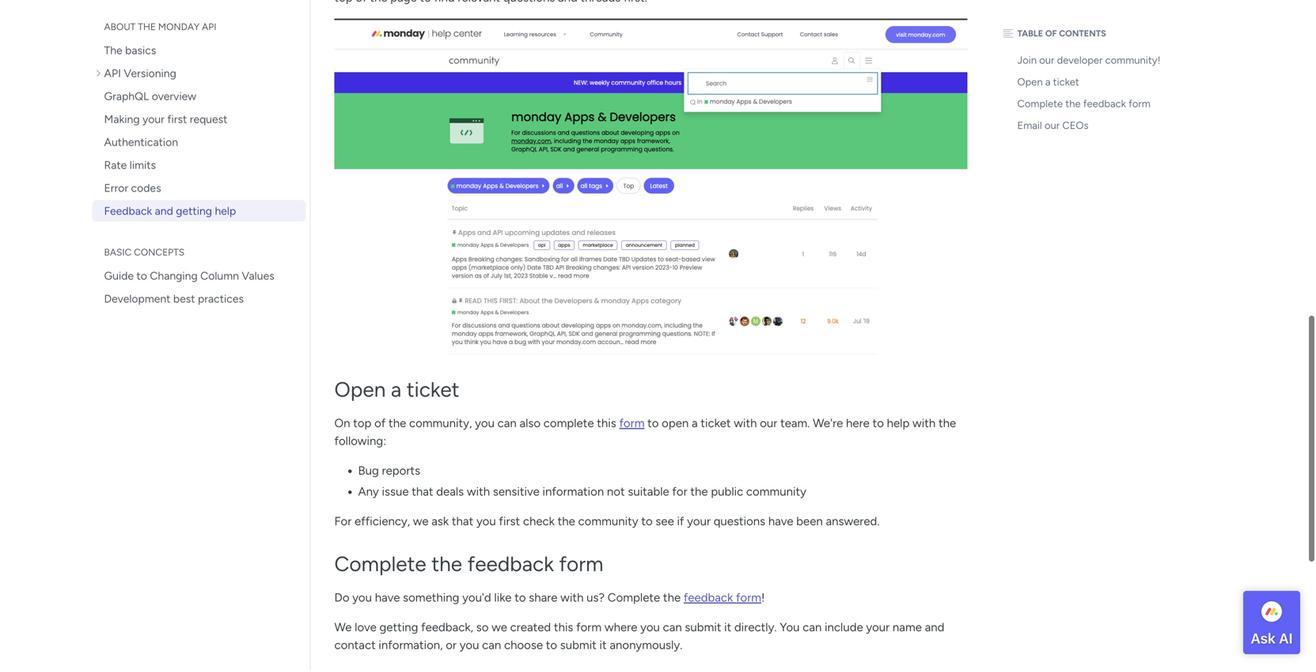 Task type: vqa. For each thing, say whether or not it's contained in the screenshot.
the leftmost Why use the API?
no



Task type: describe. For each thing, give the bounding box(es) containing it.
with left team. on the bottom of page
[[734, 416, 757, 431]]

to left see
[[642, 514, 653, 529]]

on
[[334, 416, 350, 431]]

ticket inside to open a ticket with our team. we're here to help with the following:
[[701, 416, 731, 431]]

1 vertical spatial submit
[[560, 638, 597, 653]]

0 horizontal spatial community
[[578, 514, 639, 529]]

or
[[446, 638, 457, 653]]

the basics link
[[92, 40, 306, 61]]

making your first request link
[[92, 108, 306, 130]]

sensitive
[[493, 485, 540, 499]]

development best practices link
[[92, 288, 306, 310]]

error codes link
[[92, 177, 306, 199]]

form down community!
[[1129, 97, 1151, 110]]

0 horizontal spatial your
[[142, 112, 165, 126]]

authentication
[[104, 135, 178, 149]]

created
[[510, 620, 551, 635]]

the inside bug reports any issue that deals with sensitive information not suitable for the public community
[[691, 485, 708, 499]]

to inside we love getting feedback, so we created this form where you can submit it directly. you can include your name and contact information, or you can choose to submit it anonymously.
[[546, 638, 557, 653]]

choose
[[504, 638, 543, 653]]

that for ask
[[452, 514, 474, 529]]

can down so
[[482, 638, 501, 653]]

not
[[607, 485, 625, 499]]

graphql
[[104, 89, 149, 103]]

making
[[104, 112, 140, 126]]

0 vertical spatial it
[[724, 620, 732, 635]]

feedback and getting help
[[104, 204, 236, 218]]

you up anonymously. at bottom
[[641, 620, 660, 635]]

column
[[200, 269, 239, 283]]

to right like
[[515, 591, 526, 605]]

0 horizontal spatial feedback
[[468, 552, 554, 577]]

0 vertical spatial we
[[413, 514, 429, 529]]

community!
[[1106, 54, 1161, 66]]

values
[[242, 269, 274, 283]]

getting for love
[[380, 620, 418, 635]]

email our ceos
[[1018, 119, 1089, 132]]

form link
[[619, 416, 645, 431]]

to right form link
[[648, 416, 659, 431]]

our inside to open a ticket with our team. we're here to help with the following:
[[760, 416, 778, 431]]

making your first request
[[104, 112, 228, 126]]

check
[[523, 514, 555, 529]]

feedback,
[[421, 620, 473, 635]]

0 horizontal spatial api
[[104, 66, 121, 80]]

the basics
[[104, 44, 156, 57]]

feedback and getting help link
[[92, 200, 306, 222]]

for
[[672, 485, 688, 499]]

email
[[1018, 119, 1042, 132]]

information
[[543, 485, 604, 499]]

your inside we love getting feedback, so we created this form where you can submit it directly. you can include your name and contact information, or you can choose to submit it anonymously.
[[866, 620, 890, 635]]

complete
[[544, 416, 594, 431]]

versioning
[[124, 66, 176, 80]]

0 horizontal spatial complete
[[334, 552, 427, 577]]

rate
[[104, 158, 127, 172]]

ask ai button
[[1244, 591, 1301, 655]]

ask
[[1251, 630, 1276, 647]]

feedback
[[104, 204, 152, 218]]

!
[[762, 591, 765, 605]]

like
[[494, 591, 512, 605]]

about
[[104, 21, 136, 32]]

0 vertical spatial complete
[[1018, 97, 1063, 110]]

0 vertical spatial open
[[1018, 76, 1043, 88]]

2 vertical spatial feedback
[[684, 591, 733, 605]]

we
[[334, 620, 352, 635]]

developer
[[1057, 54, 1103, 66]]

getting for and
[[176, 204, 212, 218]]

you right the community,
[[475, 416, 495, 431]]

answered.
[[826, 514, 880, 529]]

and inside we love getting feedback, so we created this form where you can submit it directly. you can include your name and contact information, or you can choose to submit it anonymously.
[[925, 620, 945, 635]]

0 horizontal spatial have
[[375, 591, 400, 605]]

join our developer community!
[[1018, 54, 1161, 66]]

rate limits
[[104, 158, 156, 172]]

2 horizontal spatial ticket
[[1053, 76, 1080, 88]]

join
[[1018, 54, 1037, 66]]

join our developer community! link
[[999, 49, 1174, 71]]

graphql overview
[[104, 89, 196, 103]]

so
[[476, 620, 489, 635]]

our for developer
[[1040, 54, 1055, 66]]

ask ai
[[1251, 630, 1293, 647]]

you'd
[[462, 591, 491, 605]]

limits
[[130, 158, 156, 172]]

1 horizontal spatial first
[[499, 514, 520, 529]]

include
[[825, 620, 863, 635]]

0 horizontal spatial first
[[167, 112, 187, 126]]

form up 'directly.'
[[736, 591, 762, 605]]

email our ceos link
[[999, 115, 1174, 137]]

1 vertical spatial ticket
[[407, 377, 460, 402]]

guide
[[104, 269, 134, 283]]

1 vertical spatial your
[[687, 514, 711, 529]]

guide to changing column values
[[104, 269, 274, 283]]

reports
[[382, 464, 420, 478]]

feedback form link
[[684, 591, 762, 605]]

you
[[780, 620, 800, 635]]

to open a ticket with our team. we're here to help with the following:
[[334, 416, 956, 448]]

bug
[[358, 464, 379, 478]]

0 horizontal spatial help
[[215, 204, 236, 218]]

can left also
[[498, 416, 517, 431]]

error codes
[[104, 181, 161, 195]]

and inside feedback and getting help link
[[155, 204, 173, 218]]

overview
[[152, 89, 196, 103]]

form up us?
[[559, 552, 604, 577]]

that for issue
[[412, 485, 433, 499]]

development best practices
[[104, 292, 244, 306]]

you right "or"
[[460, 638, 479, 653]]

community,
[[409, 416, 472, 431]]



Task type: locate. For each thing, give the bounding box(es) containing it.
have
[[769, 514, 794, 529], [375, 591, 400, 605]]

1 horizontal spatial this
[[597, 416, 616, 431]]

1 horizontal spatial feedback
[[684, 591, 733, 605]]

if
[[677, 514, 684, 529]]

1 vertical spatial complete
[[334, 552, 427, 577]]

questions
[[714, 514, 766, 529]]

1 vertical spatial help
[[887, 416, 910, 431]]

it left 'directly.'
[[724, 620, 732, 635]]

this down "do you have something you'd like to share with us? complete the feedback form !"
[[554, 620, 573, 635]]

see
[[656, 514, 674, 529]]

development
[[104, 292, 171, 306]]

a inside to open a ticket with our team. we're here to help with the following:
[[692, 416, 698, 431]]

team.
[[781, 416, 810, 431]]

0 horizontal spatial ticket
[[407, 377, 460, 402]]

2 horizontal spatial complete
[[1018, 97, 1063, 110]]

0 horizontal spatial and
[[155, 204, 173, 218]]

getting up the information,
[[380, 620, 418, 635]]

1 vertical spatial feedback
[[468, 552, 554, 577]]

community inside bug reports any issue that deals with sensitive information not suitable for the public community
[[746, 485, 807, 499]]

1 horizontal spatial open a ticket
[[1018, 76, 1080, 88]]

submit down feedback form link at the right bottom of the page
[[685, 620, 722, 635]]

getting inside we love getting feedback, so we created this form where you can submit it directly. you can include your name and contact information, or you can choose to submit it anonymously.
[[380, 620, 418, 635]]

your right if
[[687, 514, 711, 529]]

open up top
[[334, 377, 386, 402]]

something
[[403, 591, 460, 605]]

help right here
[[887, 416, 910, 431]]

0 horizontal spatial this
[[554, 620, 573, 635]]

name
[[893, 620, 922, 635]]

submit
[[685, 620, 722, 635], [560, 638, 597, 653]]

public
[[711, 485, 744, 499]]

0 horizontal spatial a
[[391, 377, 402, 402]]

ticket
[[1053, 76, 1080, 88], [407, 377, 460, 402], [701, 416, 731, 431]]

the inside to open a ticket with our team. we're here to help with the following:
[[939, 416, 956, 431]]

open down join
[[1018, 76, 1043, 88]]

0 vertical spatial community
[[746, 485, 807, 499]]

with right "deals"
[[467, 485, 490, 499]]

0 vertical spatial our
[[1040, 54, 1055, 66]]

the
[[104, 44, 122, 57]]

1 horizontal spatial and
[[925, 620, 945, 635]]

first left check
[[499, 514, 520, 529]]

first down overview
[[167, 112, 187, 126]]

with inside bug reports any issue that deals with sensitive information not suitable for the public community
[[467, 485, 490, 499]]

2 vertical spatial ticket
[[701, 416, 731, 431]]

rate limits link
[[92, 154, 306, 176]]

our left team. on the bottom of page
[[760, 416, 778, 431]]

your down graphql overview
[[142, 112, 165, 126]]

2 vertical spatial your
[[866, 620, 890, 635]]

1 horizontal spatial help
[[887, 416, 910, 431]]

the
[[138, 21, 156, 32], [1066, 97, 1081, 110], [389, 416, 406, 431], [939, 416, 956, 431], [691, 485, 708, 499], [558, 514, 575, 529], [432, 552, 462, 577], [663, 591, 681, 605]]

1 vertical spatial we
[[492, 620, 507, 635]]

following:
[[334, 434, 386, 448]]

this inside we love getting feedback, so we created this form where you can submit it directly. you can include your name and contact information, or you can choose to submit it anonymously.
[[554, 620, 573, 635]]

0 horizontal spatial open
[[334, 377, 386, 402]]

it down where
[[600, 638, 607, 653]]

1 vertical spatial complete the feedback form
[[334, 552, 604, 577]]

0 vertical spatial this
[[597, 416, 616, 431]]

for
[[334, 514, 352, 529]]

top
[[353, 416, 372, 431]]

can right you
[[803, 620, 822, 635]]

0 horizontal spatial getting
[[176, 204, 212, 218]]

us?
[[587, 591, 605, 605]]

api versioning
[[104, 66, 176, 80]]

authentication link
[[92, 131, 306, 153]]

getting
[[176, 204, 212, 218], [380, 620, 418, 635]]

1 horizontal spatial have
[[769, 514, 794, 529]]

ask
[[432, 514, 449, 529]]

issue
[[382, 485, 409, 499]]

0 vertical spatial and
[[155, 204, 173, 218]]

complete up where
[[608, 591, 660, 605]]

open
[[662, 416, 689, 431]]

ai
[[1280, 630, 1293, 647]]

help inside to open a ticket with our team. we're here to help with the following:
[[887, 416, 910, 431]]

changing
[[150, 269, 198, 283]]

api versioning link
[[92, 63, 306, 84]]

0 vertical spatial open a ticket
[[1018, 76, 1080, 88]]

1 vertical spatial have
[[375, 591, 400, 605]]

with
[[734, 416, 757, 431], [913, 416, 936, 431], [467, 485, 490, 499], [561, 591, 584, 605]]

1 horizontal spatial that
[[452, 514, 474, 529]]

basics
[[125, 44, 156, 57]]

1 vertical spatial open
[[334, 377, 386, 402]]

0 vertical spatial help
[[215, 204, 236, 218]]

that right issue
[[412, 485, 433, 499]]

0 horizontal spatial we
[[413, 514, 429, 529]]

api up the basics link at the left of page
[[202, 21, 216, 32]]

our right email
[[1045, 119, 1060, 132]]

been
[[797, 514, 823, 529]]

complete the feedback form up 'you'd'
[[334, 552, 604, 577]]

2 horizontal spatial feedback
[[1084, 97, 1126, 110]]

open a ticket
[[1018, 76, 1080, 88], [334, 377, 460, 402]]

community down not
[[578, 514, 639, 529]]

0 vertical spatial getting
[[176, 204, 212, 218]]

a
[[1046, 76, 1051, 88], [391, 377, 402, 402], [692, 416, 698, 431]]

with right here
[[913, 416, 936, 431]]

to right here
[[873, 416, 884, 431]]

open a ticket up of at the left bottom of page
[[334, 377, 460, 402]]

ticket up the community,
[[407, 377, 460, 402]]

also
[[520, 416, 541, 431]]

do you have something you'd like to share with us? complete the feedback form !
[[334, 591, 765, 605]]

have up love
[[375, 591, 400, 605]]

you down sensitive
[[477, 514, 496, 529]]

monday
[[158, 21, 200, 32]]

2 vertical spatial a
[[692, 416, 698, 431]]

2 vertical spatial our
[[760, 416, 778, 431]]

1 vertical spatial and
[[925, 620, 945, 635]]

ticket down developer
[[1053, 76, 1080, 88]]

1 horizontal spatial ticket
[[701, 416, 731, 431]]

community
[[746, 485, 807, 499], [578, 514, 639, 529]]

1 vertical spatial that
[[452, 514, 474, 529]]

0 vertical spatial have
[[769, 514, 794, 529]]

directly.
[[735, 620, 777, 635]]

suitable
[[628, 485, 670, 499]]

that right ask
[[452, 514, 474, 529]]

complete up email
[[1018, 97, 1063, 110]]

0 vertical spatial submit
[[685, 620, 722, 635]]

0 vertical spatial that
[[412, 485, 433, 499]]

complete down "efficiency,"
[[334, 552, 427, 577]]

to right guide on the top left of the page
[[137, 269, 147, 283]]

api down the
[[104, 66, 121, 80]]

about the monday api
[[104, 21, 216, 32]]

1 vertical spatial it
[[600, 638, 607, 653]]

open a ticket down join
[[1018, 76, 1080, 88]]

complete the feedback form link
[[999, 93, 1174, 115]]

that inside bug reports any issue that deals with sensitive information not suitable for the public community
[[412, 485, 433, 499]]

1 vertical spatial this
[[554, 620, 573, 635]]

0 horizontal spatial that
[[412, 485, 433, 499]]

0 horizontal spatial it
[[600, 638, 607, 653]]

this
[[597, 416, 616, 431], [554, 620, 573, 635]]

1 horizontal spatial complete the feedback form
[[1018, 97, 1151, 110]]

ticket right open
[[701, 416, 731, 431]]

0 vertical spatial feedback
[[1084, 97, 1126, 110]]

form left open
[[619, 416, 645, 431]]

ceos
[[1063, 119, 1089, 132]]

1 horizontal spatial a
[[692, 416, 698, 431]]

guide to changing column values link
[[92, 265, 306, 287]]

1 horizontal spatial getting
[[380, 620, 418, 635]]

request
[[190, 112, 228, 126]]

your
[[142, 112, 165, 126], [687, 514, 711, 529], [866, 620, 890, 635]]

here
[[846, 416, 870, 431]]

we left ask
[[413, 514, 429, 529]]

basic concepts
[[104, 247, 185, 258]]

contact
[[334, 638, 376, 653]]

2 horizontal spatial your
[[866, 620, 890, 635]]

show subpages for api versioning image
[[96, 68, 104, 79]]

first
[[167, 112, 187, 126], [499, 514, 520, 529]]

0 vertical spatial a
[[1046, 76, 1051, 88]]

feedback left !
[[684, 591, 733, 605]]

0 vertical spatial your
[[142, 112, 165, 126]]

1 horizontal spatial we
[[492, 620, 507, 635]]

1 horizontal spatial it
[[724, 620, 732, 635]]

0 horizontal spatial open a ticket
[[334, 377, 460, 402]]

with left us?
[[561, 591, 584, 605]]

1 vertical spatial community
[[578, 514, 639, 529]]

1 vertical spatial getting
[[380, 620, 418, 635]]

feedback up like
[[468, 552, 554, 577]]

this left form link
[[597, 416, 616, 431]]

our right join
[[1040, 54, 1055, 66]]

of
[[375, 416, 386, 431]]

0 horizontal spatial complete the feedback form
[[334, 552, 604, 577]]

deals
[[436, 485, 464, 499]]

best
[[173, 292, 195, 306]]

1 vertical spatial first
[[499, 514, 520, 529]]

to down created at bottom left
[[546, 638, 557, 653]]

love
[[355, 620, 377, 635]]

0 vertical spatial first
[[167, 112, 187, 126]]

form
[[1129, 97, 1151, 110], [619, 416, 645, 431], [559, 552, 604, 577], [736, 591, 762, 605], [576, 620, 602, 635]]

on top of the community, you can also complete this form
[[334, 416, 645, 431]]

project logo image
[[1259, 599, 1285, 625]]

0 vertical spatial ticket
[[1053, 76, 1080, 88]]

1 horizontal spatial open
[[1018, 76, 1043, 88]]

complete the feedback form
[[1018, 97, 1151, 110], [334, 552, 604, 577]]

complete the feedback form down open a ticket link
[[1018, 97, 1151, 110]]

1 horizontal spatial submit
[[685, 620, 722, 635]]

bug reports any issue that deals with sensitive information not suitable for the public community
[[358, 464, 807, 499]]

0 horizontal spatial submit
[[560, 638, 597, 653]]

open a ticket link
[[999, 71, 1174, 93]]

0 vertical spatial api
[[202, 21, 216, 32]]

form inside we love getting feedback, so we created this form where you can submit it directly. you can include your name and contact information, or you can choose to submit it anonymously.
[[576, 620, 602, 635]]

community up been
[[746, 485, 807, 499]]

have left been
[[769, 514, 794, 529]]

and right name
[[925, 620, 945, 635]]

efficiency,
[[355, 514, 410, 529]]

1 horizontal spatial your
[[687, 514, 711, 529]]

2 horizontal spatial a
[[1046, 76, 1051, 88]]

feedback down open a ticket link
[[1084, 97, 1126, 110]]

do
[[334, 591, 350, 605]]

we right so
[[492, 620, 507, 635]]

and down "codes"
[[155, 204, 173, 218]]

submit down us?
[[560, 638, 597, 653]]

your left name
[[866, 620, 890, 635]]

information,
[[379, 638, 443, 653]]

to
[[137, 269, 147, 283], [648, 416, 659, 431], [873, 416, 884, 431], [642, 514, 653, 529], [515, 591, 526, 605], [546, 638, 557, 653]]

form down us?
[[576, 620, 602, 635]]

we inside we love getting feedback, so we created this form where you can submit it directly. you can include your name and contact information, or you can choose to submit it anonymously.
[[492, 620, 507, 635]]

getting down error codes link
[[176, 204, 212, 218]]

api
[[202, 21, 216, 32], [104, 66, 121, 80]]

1 vertical spatial our
[[1045, 119, 1060, 132]]

for efficiency, we ask that you first check the community to see if your questions have been answered.
[[334, 514, 880, 529]]

1 vertical spatial open a ticket
[[334, 377, 460, 402]]

our
[[1040, 54, 1055, 66], [1045, 119, 1060, 132], [760, 416, 778, 431]]

you right do
[[352, 591, 372, 605]]

1 horizontal spatial complete
[[608, 591, 660, 605]]

0 vertical spatial complete the feedback form
[[1018, 97, 1151, 110]]

share
[[529, 591, 558, 605]]

basic
[[104, 247, 132, 258]]

2 vertical spatial complete
[[608, 591, 660, 605]]

any
[[358, 485, 379, 499]]

1 vertical spatial a
[[391, 377, 402, 402]]

graphql overview link
[[92, 85, 306, 107]]

1 horizontal spatial community
[[746, 485, 807, 499]]

help down error codes link
[[215, 204, 236, 218]]

our for ceos
[[1045, 119, 1060, 132]]

error
[[104, 181, 128, 195]]

can up anonymously. at bottom
[[663, 620, 682, 635]]

1 vertical spatial api
[[104, 66, 121, 80]]

1 horizontal spatial api
[[202, 21, 216, 32]]

codes
[[131, 181, 161, 195]]



